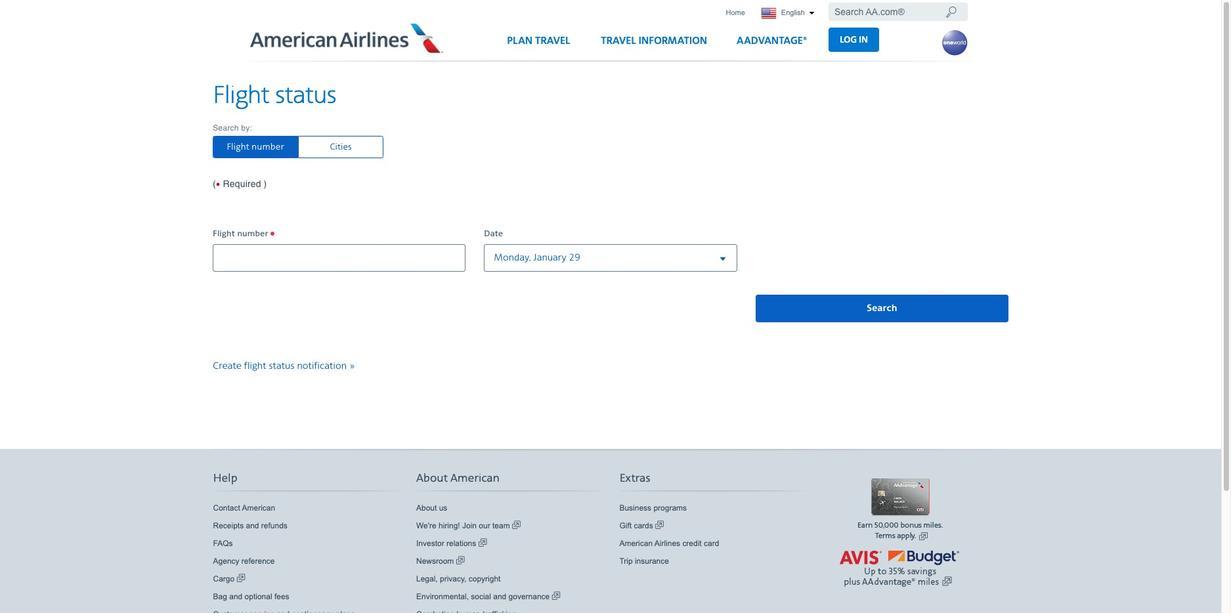 Task type: describe. For each thing, give the bounding box(es) containing it.
2 horizontal spatial and
[[494, 592, 507, 602]]

newpage image for we're hiring! join our team
[[512, 520, 521, 532]]

extras
[[620, 472, 651, 486]]

copyright
[[469, 575, 501, 584]]

legal,
[[416, 575, 438, 584]]

18 image
[[946, 5, 958, 19]]

in
[[859, 34, 868, 45]]

bag and optional fees link
[[213, 591, 289, 603]]

click to change language and/or country / region image
[[809, 11, 815, 15]]

2 vertical spatial american
[[620, 539, 653, 548]]

trip
[[620, 557, 633, 566]]

plan travel button
[[496, 29, 582, 61]]

american for contact american
[[242, 504, 275, 513]]

Search AA.com® search field
[[829, 3, 968, 21]]

american airlines - homepage image
[[250, 23, 445, 53]]

cargo
[[213, 575, 237, 584]]

status
[[276, 81, 337, 111]]

business programs link
[[620, 502, 687, 514]]

trip insurance
[[620, 557, 669, 566]]

business programs
[[620, 504, 687, 513]]

social
[[471, 592, 491, 602]]

bag and optional fees
[[213, 592, 289, 602]]

environmental,
[[416, 592, 469, 602]]

contact
[[213, 504, 240, 513]]

main navigation navigation
[[496, 27, 880, 61]]

help
[[213, 472, 238, 486]]

investor relations link
[[416, 538, 487, 550]]

agency reference link
[[213, 556, 275, 567]]

we're hiring! join our team
[[416, 521, 512, 531]]

english link
[[755, 4, 821, 23]]

newpage image for newsroom
[[456, 556, 465, 567]]

card
[[704, 539, 720, 548]]

aadvantage® button
[[725, 29, 820, 61]]

newsroom link
[[416, 556, 465, 567]]

credit
[[683, 539, 702, 548]]

environmental, social and governance
[[416, 592, 552, 602]]

american for about american
[[451, 472, 500, 486]]

us
[[439, 504, 448, 513]]

airlines
[[655, 539, 681, 548]]

log
[[840, 34, 857, 45]]

about for about us
[[416, 504, 437, 513]]

plan
[[507, 35, 533, 47]]

privacy,
[[440, 575, 467, 584]]

aadvantage®
[[737, 35, 808, 47]]

agency reference
[[213, 557, 275, 566]]

relations
[[447, 539, 476, 548]]

newpage image
[[479, 538, 487, 550]]

environmental, social and governance link
[[416, 591, 561, 603]]

and for bag
[[229, 592, 243, 602]]

newpage image for cargo
[[237, 573, 245, 585]]

newpage image for gift cards
[[656, 520, 664, 532]]

agency
[[213, 557, 239, 566]]

bag
[[213, 592, 227, 602]]

about us link
[[416, 502, 448, 514]]

about us
[[416, 504, 448, 513]]

optional
[[245, 592, 272, 602]]

2 travel from the left
[[601, 35, 636, 47]]

legal, privacy, copyright
[[416, 575, 501, 584]]

travel information
[[601, 35, 708, 47]]

information
[[639, 35, 708, 47]]



Task type: vqa. For each thing, say whether or not it's contained in the screenshot.
About for About American
yes



Task type: locate. For each thing, give the bounding box(es) containing it.
we're hiring! join our team link
[[416, 520, 521, 532]]

american
[[451, 472, 500, 486], [242, 504, 275, 513], [620, 539, 653, 548]]

american airlines credit card link
[[620, 538, 720, 550]]

newpage image right the cards
[[656, 520, 664, 532]]

1 vertical spatial american
[[242, 504, 275, 513]]

about american
[[416, 472, 500, 486]]

about
[[416, 472, 448, 486], [416, 504, 437, 513]]

flight
[[213, 81, 269, 111]]

faqs link
[[213, 538, 233, 550]]

receipts
[[213, 521, 244, 531]]

contact american
[[213, 504, 275, 513]]

newpage image right governance
[[552, 591, 561, 603]]

receipts and refunds link
[[213, 520, 288, 532]]

programs
[[654, 504, 687, 513]]

travel information button
[[589, 29, 719, 61]]

0 horizontal spatial american
[[242, 504, 275, 513]]

cargo link
[[213, 573, 245, 585]]

we're
[[416, 521, 437, 531]]

log in link
[[829, 27, 880, 52]]

fees
[[275, 592, 289, 602]]

legal, privacy, copyright link
[[416, 573, 501, 585]]

investor
[[416, 539, 444, 548]]

1 horizontal spatial american
[[451, 472, 500, 486]]

0 vertical spatial american
[[451, 472, 500, 486]]

english
[[780, 9, 807, 16]]

newpage image down relations
[[456, 556, 465, 567]]

about for about american
[[416, 472, 448, 486]]

about left us at the left
[[416, 504, 437, 513]]

newsroom
[[416, 557, 456, 566]]

travel
[[535, 35, 570, 47], [601, 35, 636, 47]]

newpage image down agency reference
[[237, 573, 245, 585]]

save up to 35% with avis and budget. opens another site in a new window that may not meet accessibility guidelines image
[[823, 548, 978, 588]]

gift
[[620, 521, 632, 531]]

about up "about us"
[[416, 472, 448, 486]]

1 vertical spatial about
[[416, 504, 437, 513]]

citi / aadvantage credit card. opens another site in a new window that may not meet accessibility guidelines. image
[[823, 479, 978, 545]]

home
[[726, 9, 745, 16]]

2 horizontal spatial american
[[620, 539, 653, 548]]

log in
[[840, 34, 868, 45]]

hiring!
[[439, 521, 460, 531]]

gift cards link
[[620, 520, 664, 532]]

business
[[620, 504, 652, 513]]

refunds
[[261, 521, 288, 531]]

insurance
[[635, 557, 669, 566]]

gift cards
[[620, 521, 656, 531]]

and for receipts
[[246, 521, 259, 531]]

newpage image
[[512, 520, 521, 532], [656, 520, 664, 532], [456, 556, 465, 567], [237, 573, 245, 585], [552, 591, 561, 603]]

1 horizontal spatial and
[[246, 521, 259, 531]]

and right social
[[494, 592, 507, 602]]

governance
[[509, 592, 550, 602]]

1 travel from the left
[[535, 35, 570, 47]]

0 horizontal spatial and
[[229, 592, 243, 602]]

travel right plan
[[535, 35, 570, 47]]

american down gift cards on the bottom of the page
[[620, 539, 653, 548]]

1 about from the top
[[416, 472, 448, 486]]

american airlines credit card
[[620, 539, 720, 548]]

travel left "information"
[[601, 35, 636, 47]]

flight status
[[213, 81, 337, 111]]

2 about from the top
[[416, 504, 437, 513]]

reference
[[242, 557, 275, 566]]

home link
[[722, 4, 749, 22]]

trip insurance link
[[620, 556, 669, 567]]

our
[[479, 521, 491, 531]]

0 vertical spatial about
[[416, 472, 448, 486]]

team
[[493, 521, 510, 531]]

newpage image right team at the bottom of page
[[512, 520, 521, 532]]

receipts and refunds
[[213, 521, 288, 531]]

and
[[246, 521, 259, 531], [229, 592, 243, 602], [494, 592, 507, 602]]

join
[[462, 521, 477, 531]]

cards
[[634, 521, 653, 531]]

plan travel
[[507, 35, 570, 47]]

and down the contact american
[[246, 521, 259, 531]]

oneworld link opens in a new window image
[[942, 30, 968, 56]]

1 horizontal spatial travel
[[601, 35, 636, 47]]

0 horizontal spatial travel
[[535, 35, 570, 47]]

contact american link
[[213, 502, 275, 514]]

investor relations
[[416, 539, 479, 548]]

american up receipts and refunds at the left bottom of the page
[[242, 504, 275, 513]]

newpage image for environmental, social and governance
[[552, 591, 561, 603]]

american up join
[[451, 472, 500, 486]]

and right bag
[[229, 592, 243, 602]]

faqs
[[213, 539, 233, 548]]



